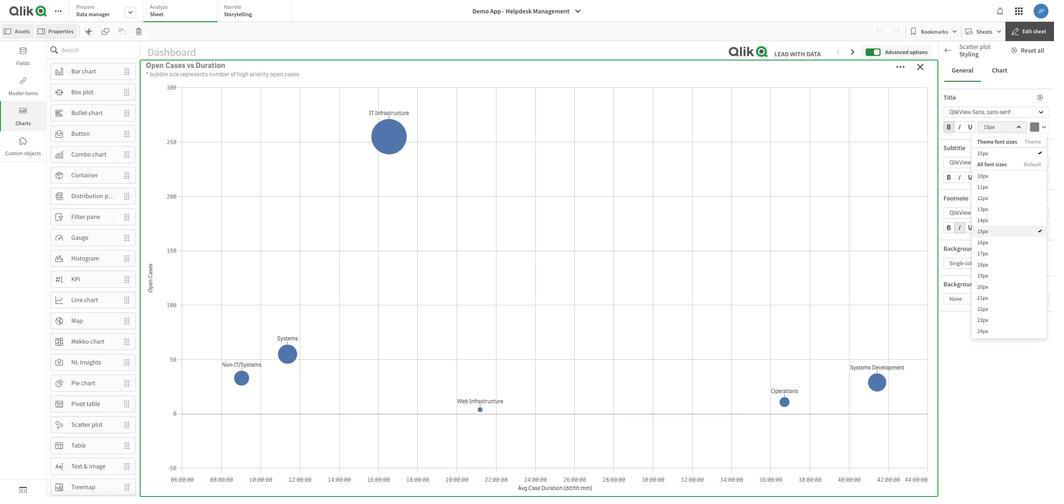 Task type: locate. For each thing, give the bounding box(es) containing it.
open & resolved cases over time
[[144, 331, 258, 340]]

2 triangle right image from the top
[[939, 429, 951, 434]]

<inherited>.
[[944, 205, 971, 212]]

3 triangle right image from the top
[[939, 464, 951, 468]]

chart for chart
[[992, 66, 1007, 75]]

move image for pivot table
[[118, 397, 135, 413]]

plot
[[980, 43, 991, 51], [83, 88, 94, 96], [105, 192, 116, 200], [92, 421, 103, 429]]

chart for bar chart
[[82, 67, 96, 75]]

pivot table
[[71, 400, 100, 409]]

2 vertical spatial group
[[944, 223, 976, 236]]

move image for bullet chart
[[118, 105, 135, 121]]

text & image
[[71, 463, 106, 471]]

chart inside button
[[992, 66, 1007, 75]]

9 move image from the top
[[118, 293, 135, 308]]

0 horizontal spatial state
[[944, 159, 957, 168]]

8 move image from the top
[[118, 272, 135, 288]]

17px
[[977, 250, 988, 257]]

you right the if
[[948, 192, 956, 199]]

to left set
[[999, 199, 1003, 205]]

10px 11px 12px 13px 14px 15px 16px 17px 18px 19px 20px 21px 22px 23px 24px
[[977, 173, 988, 335]]

navigation
[[944, 263, 973, 272]]

general up alternate
[[951, 125, 972, 134]]

0 vertical spatial general
[[952, 66, 974, 75]]

navigation off
[[944, 263, 973, 282]]

move image
[[118, 105, 135, 121], [118, 126, 135, 142], [118, 209, 135, 225], [118, 355, 135, 371], [118, 376, 135, 392], [118, 397, 135, 413], [118, 418, 135, 433], [118, 459, 135, 475], [118, 480, 135, 496]]

states
[[977, 143, 993, 151]]

charts
[[15, 120, 31, 127]]

1 horizontal spatial &
[[164, 331, 169, 340]]

1 vertical spatial general
[[951, 125, 972, 134]]

priority inside high priority cases 72
[[247, 67, 294, 86]]

1 vertical spatial &
[[84, 463, 88, 471]]

by
[[516, 131, 524, 140]]

chart up general button
[[960, 50, 976, 59]]

assets
[[15, 28, 30, 35]]

open cases by priority type
[[475, 131, 568, 140]]

1 move image from the top
[[118, 64, 135, 79]]

sheets button
[[964, 24, 1004, 39]]

size inside open cases vs duration * bubble size represents number of high priority open cases
[[169, 70, 179, 78]]

chart right combo
[[92, 150, 106, 159]]

9 move image from the top
[[118, 480, 135, 496]]

helpdesk
[[506, 7, 532, 15]]

appearance tab
[[939, 103, 1054, 121]]

move image for combo chart
[[118, 147, 135, 163]]

scatter up table
[[71, 421, 90, 429]]

move image for button
[[118, 126, 135, 142]]

1 vertical spatial image
[[89, 463, 106, 471]]

chart for mekko chart
[[90, 338, 104, 346]]

treemap
[[71, 484, 95, 492]]

application containing 72
[[0, 0, 1054, 498]]

you up 13px
[[977, 199, 985, 205]]

0 vertical spatial priority
[[247, 67, 294, 86]]

0 vertical spatial chart
[[960, 50, 976, 59]]

chart down suggestions
[[992, 66, 1007, 75]]

2 vertical spatial open
[[144, 331, 162, 340]]

& right text
[[84, 463, 88, 471]]

0 vertical spatial &
[[164, 331, 169, 340]]

chart right 'mekko'
[[90, 338, 104, 346]]

scatter inside scatter plot styling
[[959, 43, 979, 51]]

15px down 14px
[[977, 228, 988, 235]]

general down scatter chart icon
[[952, 66, 974, 75]]

priority
[[247, 67, 294, 86], [526, 131, 551, 140]]

0 horizontal spatial you
[[948, 192, 956, 199]]

background
[[944, 245, 977, 253], [944, 280, 977, 289]]

move image right button
[[118, 126, 135, 142]]

plot down table
[[92, 421, 103, 429]]

alternate states
[[951, 143, 993, 151]]

13px
[[977, 206, 988, 213]]

3 move image from the top
[[118, 209, 135, 225]]

& for resolved
[[164, 331, 169, 340]]

data
[[76, 11, 87, 18]]

background up bubble size
[[944, 280, 977, 289]]

chart right line on the left bottom
[[84, 296, 98, 305]]

size right bubble
[[169, 70, 179, 78]]

5 move image from the top
[[118, 376, 135, 392]]

plot down sheets
[[980, 43, 991, 51]]

0 vertical spatial tab list
[[69, 0, 295, 23]]

1 horizontal spatial chart
[[992, 66, 1007, 75]]

1 vertical spatial state
[[1012, 199, 1024, 205]]

cases left the 'vs'
[[165, 61, 185, 70]]

0 vertical spatial group
[[944, 122, 976, 135]]

narrate storytelling
[[224, 3, 252, 18]]

sheet
[[150, 11, 164, 18]]

color
[[979, 245, 993, 253]]

1 horizontal spatial you
[[977, 199, 985, 205]]

chart for combo chart
[[92, 150, 106, 159]]

distribution plot
[[71, 192, 116, 200]]

want
[[957, 192, 969, 199]]

0 horizontal spatial size
[[169, 70, 179, 78]]

0 horizontal spatial tab list
[[69, 0, 295, 23]]

pivot
[[71, 400, 85, 409]]

cases right open
[[297, 67, 335, 86]]

12 move image from the top
[[118, 438, 135, 454]]

4 move image from the top
[[118, 355, 135, 371]]

state right set
[[1012, 199, 1024, 205]]

cases inside high priority cases 72
[[297, 67, 335, 86]]

bar
[[71, 67, 81, 75]]

1 horizontal spatial scatter
[[959, 43, 979, 51]]

21px
[[977, 295, 988, 302]]

advanced options
[[885, 48, 928, 55]]

nl
[[71, 359, 79, 367]]

142 button
[[409, 64, 669, 126]]

7 move image from the top
[[118, 251, 135, 267]]

chart right pie
[[81, 380, 95, 388]]

fields
[[16, 60, 30, 67]]

6 move image from the top
[[118, 230, 135, 246]]

move image right the pie chart
[[118, 376, 135, 392]]

1 vertical spatial triangle right image
[[939, 447, 951, 451]]

8 move image from the top
[[118, 459, 135, 475]]

plot right box on the left top
[[83, 88, 94, 96]]

application
[[0, 0, 1054, 498]]

triangle right image
[[939, 412, 951, 417], [939, 429, 951, 434], [939, 464, 951, 468]]

0 vertical spatial state
[[944, 159, 957, 168]]

1 vertical spatial scatter
[[71, 421, 90, 429]]

tab list
[[69, 0, 295, 23], [944, 60, 1049, 82]]

open cases vs duration * bubble size represents number of high priority open cases
[[146, 61, 299, 78]]

1 horizontal spatial image
[[979, 280, 996, 289]]

move image
[[118, 64, 135, 79], [118, 84, 135, 100], [118, 147, 135, 163], [118, 168, 135, 183], [118, 189, 135, 204], [118, 230, 135, 246], [118, 251, 135, 267], [118, 272, 135, 288], [118, 293, 135, 308], [118, 314, 135, 329], [118, 334, 135, 350], [118, 438, 135, 454]]

group down appearance
[[944, 122, 976, 135]]

demo
[[472, 7, 489, 15]]

resolved
[[171, 331, 201, 340]]

142
[[514, 86, 564, 123]]

0 vertical spatial open
[[146, 61, 164, 70]]

storytelling
[[224, 11, 252, 18]]

1 vertical spatial tab list
[[944, 60, 1049, 82]]

master items button
[[0, 71, 46, 101]]

move image right text & image
[[118, 459, 135, 475]]

0 horizontal spatial &
[[84, 463, 88, 471]]

3 group from the top
[[944, 223, 976, 236]]

palette image
[[948, 243, 956, 250]]

number
[[209, 70, 229, 78]]

demo app - helpdesk management
[[472, 7, 570, 15]]

move image right table
[[118, 397, 135, 413]]

triangle right image
[[939, 127, 951, 131], [939, 447, 951, 451]]

chart right bar
[[82, 67, 96, 75]]

0 vertical spatial scatter
[[959, 43, 979, 51]]

1 triangle right image from the top
[[939, 412, 951, 417]]

15px right alternate
[[977, 150, 988, 157]]

24px
[[977, 328, 988, 335]]

4 move image from the top
[[118, 168, 135, 183]]

distribution
[[71, 192, 103, 200]]

1 triangle right image from the top
[[939, 127, 951, 131]]

image right text
[[89, 463, 106, 471]]

0 vertical spatial triangle right image
[[939, 412, 951, 417]]

object
[[994, 192, 1008, 199]]

15px down appearance tab
[[984, 124, 995, 130]]

triangle bottom image
[[939, 144, 951, 149]]

kpi
[[71, 275, 80, 284]]

group up 'want'
[[944, 172, 976, 185]]

state down subtitle
[[944, 159, 957, 168]]

demo app - helpdesk management button
[[467, 4, 587, 19]]

1 vertical spatial open
[[475, 131, 493, 140]]

open inside open cases vs duration * bubble size represents number of high priority open cases
[[146, 61, 164, 70]]

1 vertical spatial background
[[944, 280, 977, 289]]

2 move image from the top
[[118, 126, 135, 142]]

chart suggestions
[[960, 50, 1010, 59]]

2 triangle right image from the top
[[939, 447, 951, 451]]

group up the "palette" image
[[944, 223, 976, 236]]

background for background image
[[944, 280, 977, 289]]

image down the '19px' on the bottom of page
[[979, 280, 996, 289]]

1 vertical spatial group
[[944, 172, 976, 185]]

cases
[[165, 61, 185, 70], [297, 67, 335, 86], [495, 131, 515, 140], [202, 331, 222, 340]]

10 move image from the top
[[118, 314, 135, 329]]

max
[[944, 351, 954, 359]]

reset all
[[1021, 46, 1044, 55]]

group for footnote
[[944, 223, 976, 236]]

scatter
[[959, 43, 979, 51], [71, 421, 90, 429]]

styling
[[959, 50, 979, 58], [962, 242, 981, 251]]

0 vertical spatial 15px
[[984, 124, 995, 130]]

move image right pane
[[118, 209, 135, 225]]

move image for mekko chart
[[118, 334, 135, 350]]

chart right bullet
[[89, 109, 103, 117]]

chart
[[82, 67, 96, 75], [89, 109, 103, 117], [92, 150, 106, 159], [84, 296, 98, 305], [90, 338, 104, 346], [81, 380, 95, 388]]

visualizations,
[[944, 199, 976, 205]]

next sheet: performance image
[[849, 48, 857, 56]]

0 vertical spatial background
[[944, 245, 977, 253]]

None text field
[[944, 361, 1030, 374]]

0 horizontal spatial scatter
[[71, 421, 90, 429]]

1 horizontal spatial state
[[1012, 199, 1024, 205]]

size down background image
[[964, 290, 974, 298]]

group
[[944, 122, 976, 135], [944, 172, 976, 185], [944, 223, 976, 236]]

2 background from the top
[[944, 280, 977, 289]]

open left resolved
[[144, 331, 162, 340]]

pie
[[71, 380, 80, 388]]

custom objects
[[5, 150, 41, 157]]

background color
[[944, 245, 993, 253]]

move image for kpi
[[118, 272, 135, 288]]

chart for chart suggestions
[[960, 50, 976, 59]]

edit sheet
[[1023, 28, 1046, 35]]

chart for pie chart
[[81, 380, 95, 388]]

to right object
[[1009, 192, 1013, 199]]

0 horizontal spatial chart
[[960, 50, 976, 59]]

scatter plot
[[71, 421, 103, 429]]

6 move image from the top
[[118, 397, 135, 413]]

2 vertical spatial triangle right image
[[939, 464, 951, 468]]

auto
[[944, 394, 957, 403]]

move image right treemap
[[118, 480, 135, 496]]

general
[[952, 66, 974, 75], [951, 125, 972, 134]]

background for background color
[[944, 245, 977, 253]]

2 group from the top
[[944, 172, 976, 185]]

1 group from the top
[[944, 122, 976, 135]]

18px
[[977, 261, 988, 268]]

open left by
[[475, 131, 493, 140]]

0 vertical spatial styling
[[959, 50, 979, 58]]

& left resolved
[[164, 331, 169, 340]]

cases left by
[[495, 131, 515, 140]]

1 vertical spatial chart
[[992, 66, 1007, 75]]

3 move image from the top
[[118, 147, 135, 163]]

5 move image from the top
[[118, 189, 135, 204]]

open for open cases by priority type
[[475, 131, 493, 140]]

list box containing 15px
[[972, 135, 1047, 339]]

0 vertical spatial triangle right image
[[939, 127, 951, 131]]

plot right distribution at the left top of page
[[105, 192, 116, 200]]

copy image
[[102, 28, 109, 35]]

open left the 'vs'
[[146, 61, 164, 70]]

move image right insights
[[118, 355, 135, 371]]

1 move image from the top
[[118, 105, 135, 121]]

1 vertical spatial size
[[964, 290, 974, 298]]

move image right bullet chart
[[118, 105, 135, 121]]

move image for gauge
[[118, 230, 135, 246]]

background up navigation
[[944, 245, 977, 253]]

the
[[985, 192, 993, 199]]

list box
[[972, 135, 1047, 339]]

0 vertical spatial size
[[169, 70, 179, 78]]

1 background from the top
[[944, 245, 977, 253]]

11 move image from the top
[[118, 334, 135, 350]]

plot inside scatter plot styling
[[980, 43, 991, 51]]

1 vertical spatial styling
[[962, 242, 981, 251]]

7 move image from the top
[[118, 418, 135, 433]]

button
[[71, 130, 90, 138]]

mekko
[[71, 338, 89, 346]]

edit
[[1023, 28, 1032, 35]]

variables image
[[19, 487, 27, 494]]

2 move image from the top
[[118, 84, 135, 100]]

fields button
[[0, 41, 46, 71]]

-
[[502, 7, 504, 15]]

1 vertical spatial triangle right image
[[939, 429, 951, 434]]

0 horizontal spatial priority
[[247, 67, 294, 86]]

chart button
[[985, 60, 1015, 82]]

1 horizontal spatial tab list
[[944, 60, 1049, 82]]

high priority cases 72
[[214, 67, 335, 123]]

move image right scatter plot
[[118, 418, 135, 433]]

1 vertical spatial priority
[[526, 131, 551, 140]]

scatter right scatter chart icon
[[959, 43, 979, 51]]

chart
[[960, 50, 976, 59], [992, 66, 1007, 75]]



Task type: vqa. For each thing, say whether or not it's contained in the screenshot.
2nd tooltip from left
no



Task type: describe. For each thing, give the bounding box(es) containing it.
over
[[224, 331, 240, 340]]

move image for line chart
[[118, 293, 135, 308]]

15px button
[[978, 122, 1027, 133]]

move image for pie chart
[[118, 376, 135, 392]]

type
[[553, 131, 568, 140]]

narrate
[[224, 3, 241, 10]]

move image for table
[[118, 438, 135, 454]]

to right set
[[1025, 199, 1030, 205]]

charts button
[[0, 101, 46, 131]]

labels
[[944, 319, 961, 328]]

next image
[[1044, 242, 1050, 251]]

20px
[[977, 284, 988, 291]]

analyze sheet
[[150, 3, 168, 18]]

off
[[944, 274, 952, 282]]

move image for box plot
[[118, 84, 135, 100]]

high
[[214, 67, 244, 86]]

delete image
[[135, 28, 142, 35]]

nl insights
[[71, 359, 101, 367]]

22px
[[977, 306, 988, 313]]

move image for container
[[118, 168, 135, 183]]

bubble size
[[944, 290, 974, 298]]

0 vertical spatial image
[[979, 280, 996, 289]]

group for title
[[944, 122, 976, 135]]

1 horizontal spatial priority
[[526, 131, 551, 140]]

open
[[270, 70, 283, 78]]

10px
[[977, 173, 988, 180]]

chart for bullet chart
[[89, 109, 103, 117]]

14px
[[977, 217, 988, 224]]

move image for distribution plot
[[118, 189, 135, 204]]

scatter for scatter plot
[[71, 421, 90, 429]]

filter pane
[[71, 213, 100, 221]]

cases
[[284, 70, 299, 78]]

if you want to add the object to master visualizations, you need to set state to <inherited>.
[[944, 192, 1030, 212]]

Search text field
[[62, 41, 139, 59]]

text
[[71, 463, 82, 471]]

tab list containing general
[[944, 60, 1049, 82]]

bookmarks
[[921, 28, 948, 35]]

15px inside dropdown button
[[984, 124, 995, 130]]

cases inside open cases vs duration * bubble size represents number of high priority open cases
[[165, 61, 185, 70]]

19px
[[977, 273, 988, 279]]

1 horizontal spatial size
[[964, 290, 974, 298]]

reset
[[1021, 46, 1036, 55]]

state inside if you want to add the object to master visualizations, you need to set state to <inherited>.
[[1012, 199, 1024, 205]]

assets button
[[2, 24, 34, 39]]

objects
[[24, 150, 41, 157]]

grid
[[944, 384, 955, 392]]

line chart
[[71, 296, 98, 305]]

move image for histogram
[[118, 251, 135, 267]]

table
[[86, 400, 100, 409]]

bar chart
[[71, 67, 96, 75]]

link image
[[19, 77, 27, 85]]

tab list containing prepare
[[69, 0, 295, 23]]

object image
[[19, 107, 27, 115]]

bubbles
[[974, 351, 996, 359]]

suggestions
[[977, 50, 1010, 59]]

subtitle
[[944, 144, 966, 152]]

to left "add"
[[970, 192, 974, 199]]

bullet
[[71, 109, 87, 117]]

of
[[231, 70, 236, 78]]

list box inside application
[[972, 135, 1047, 339]]

max visible bubbles
[[944, 351, 996, 359]]

bullet chart
[[71, 109, 103, 117]]

bubble
[[150, 70, 168, 78]]

scatter chart image
[[946, 51, 953, 58]]

presentation
[[951, 220, 986, 229]]

custom
[[5, 150, 23, 157]]

move image for bar chart
[[118, 64, 135, 79]]

combo
[[71, 150, 91, 159]]

styling inside scatter plot styling
[[959, 50, 979, 58]]

*
[[146, 70, 149, 78]]

master
[[8, 90, 24, 97]]

manager
[[88, 11, 110, 18]]

table
[[71, 442, 86, 450]]

vs
[[187, 61, 194, 70]]

database image
[[19, 47, 27, 55]]

203
[[779, 86, 829, 123]]

analyze
[[150, 3, 168, 10]]

1 vertical spatial 15px
[[977, 150, 988, 157]]

management
[[533, 7, 570, 15]]

time
[[242, 331, 258, 340]]

move image for map
[[118, 314, 135, 329]]

triangle bottom image
[[939, 222, 951, 226]]

spacing
[[968, 384, 988, 392]]

group for subtitle
[[944, 172, 976, 185]]

0 horizontal spatial image
[[89, 463, 106, 471]]

properties button
[[35, 24, 77, 39]]

prepare data manager
[[76, 3, 110, 18]]

items
[[25, 90, 38, 97]]

open for open cases vs duration * bubble size represents number of high priority open cases
[[146, 61, 164, 70]]

alternate
[[951, 143, 976, 151]]

cases left over
[[202, 331, 222, 340]]

general button
[[944, 60, 981, 82]]

cut image
[[85, 28, 92, 35]]

scatter plot styling
[[959, 43, 991, 58]]

chart for line chart
[[84, 296, 98, 305]]

12px
[[977, 195, 988, 202]]

move image for treemap
[[118, 480, 135, 496]]

move image for scatter plot
[[118, 418, 135, 433]]

line
[[71, 296, 83, 305]]

general inside general button
[[952, 66, 974, 75]]

none text field inside application
[[944, 361, 1030, 374]]

plot for scatter plot styling
[[980, 43, 991, 51]]

plot for box plot
[[83, 88, 94, 96]]

2 vertical spatial 15px
[[977, 228, 988, 235]]

puzzle image
[[19, 137, 27, 145]]

pie chart
[[71, 380, 95, 388]]

background image
[[944, 280, 996, 289]]

scatter for scatter plot styling
[[959, 43, 979, 51]]

plot for distribution plot
[[105, 192, 116, 200]]

& for image
[[84, 463, 88, 471]]

advanced
[[885, 48, 909, 55]]

plot for scatter plot
[[92, 421, 103, 429]]

represents
[[180, 70, 208, 78]]

move image for text & image
[[118, 459, 135, 475]]

gauge
[[71, 234, 88, 242]]

bookmarks button
[[908, 24, 959, 39]]

move image for nl insights
[[118, 355, 135, 371]]

open for open & resolved cases over time
[[144, 331, 162, 340]]

map
[[71, 317, 83, 325]]

16px
[[977, 239, 988, 246]]

duration
[[196, 61, 225, 70]]

box plot
[[71, 88, 94, 96]]

move image for filter pane
[[118, 209, 135, 225]]



